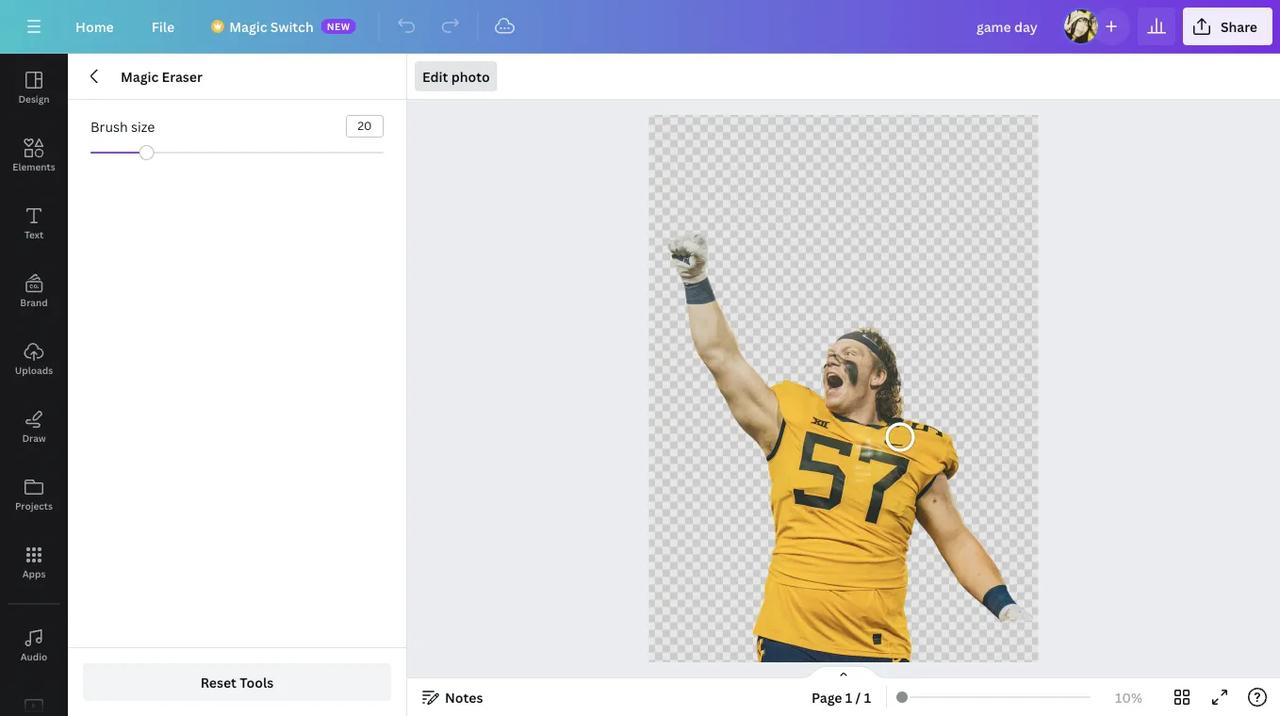 Task type: describe. For each thing, give the bounding box(es) containing it.
+ add page
[[809, 620, 879, 638]]

champsraise
[[739, 462, 895, 486]]

switch
[[270, 17, 314, 35]]

brush
[[90, 117, 128, 135]]

side panel tab list
[[0, 54, 68, 716]]

10%
[[1115, 689, 1143, 707]]

elements button
[[0, 122, 68, 189]]

brush size
[[90, 117, 155, 135]]

audio button
[[0, 612, 68, 680]]

draw
[[22, 432, 46, 444]]

share button
[[1183, 8, 1273, 45]]

apps button
[[0, 529, 68, 597]]

Brush size text field
[[347, 116, 383, 137]]

main menu bar
[[0, 0, 1280, 54]]

first
[[900, 462, 960, 486]]

1 geometric shape illustration image from the left
[[600, 387, 653, 561]]

uploads
[[15, 364, 53, 377]]

eraser
[[162, 67, 203, 85]]

home link
[[60, 8, 129, 45]]

ellipsis image
[[712, 453, 749, 462]]

edit
[[422, 67, 448, 85]]

add
[[819, 620, 845, 638]]

Design title text field
[[962, 8, 1055, 45]]

brand
[[20, 296, 48, 309]]

elements
[[13, 160, 55, 173]]

home
[[75, 17, 114, 35]]

magic for magic eraser
[[121, 67, 159, 85]]

projects button
[[0, 461, 68, 529]]

new
[[327, 20, 350, 33]]

brand button
[[0, 257, 68, 325]]

weidman
[[851, 514, 951, 536]]

magic for magic switch
[[229, 17, 267, 35]]

show pages image
[[798, 666, 889, 681]]

1 vertical spatial triangle icon image
[[896, 278, 1151, 336]]

edit photo button
[[415, 61, 497, 91]]

sullivan weidman
[[751, 514, 951, 536]]

magic eraser
[[121, 67, 203, 85]]

2 1 from the left
[[864, 689, 871, 707]]

sullivan
[[751, 514, 846, 536]]

tools
[[240, 674, 274, 691]]

1 1 from the left
[[845, 689, 852, 707]]

2 geometric shape illustration image from the left
[[1035, 387, 1087, 561]]

page 1 / 1
[[812, 689, 871, 707]]

share
[[1221, 17, 1258, 35]]

design button
[[0, 54, 68, 122]]

uploads button
[[0, 325, 68, 393]]

10% button
[[1098, 683, 1160, 713]]

design
[[18, 92, 50, 105]]

reset tools button
[[83, 664, 391, 701]]



Task type: locate. For each thing, give the bounding box(es) containing it.
magic left the eraser
[[121, 67, 159, 85]]

0 horizontal spatial triangle icon image
[[542, 172, 797, 229]]

page
[[848, 620, 879, 638]]

magic switch
[[229, 17, 314, 35]]

projects
[[15, 500, 53, 512]]

1 horizontal spatial 1
[[864, 689, 871, 707]]

notes
[[445, 689, 483, 707]]

ambassador
[[772, 480, 927, 504]]

reset
[[201, 674, 237, 691]]

reset tools
[[201, 674, 274, 691]]

magic inside main menu bar
[[229, 17, 267, 35]]

page
[[812, 689, 842, 707]]

file
[[152, 17, 175, 35]]

1 horizontal spatial magic
[[229, 17, 267, 35]]

1 horizontal spatial geometric shape illustration image
[[1035, 387, 1087, 561]]

magic left switch
[[229, 17, 267, 35]]

edit photo
[[422, 67, 490, 85]]

audio
[[20, 650, 47, 663]]

size
[[131, 117, 155, 135]]

notes button
[[415, 683, 491, 713]]

file button
[[136, 8, 190, 45]]

ellipsis image
[[942, 490, 978, 499]]

/
[[856, 689, 861, 707]]

0 horizontal spatial 1
[[845, 689, 852, 707]]

photo
[[451, 67, 490, 85]]

text
[[24, 228, 43, 241]]

welcome
[[670, 178, 1013, 335], [667, 299, 1010, 457]]

1 horizontal spatial triangle icon image
[[896, 278, 1151, 336]]

1
[[845, 689, 852, 707], [864, 689, 871, 707]]

0 vertical spatial triangle icon image
[[542, 172, 797, 229]]

text button
[[0, 189, 68, 257]]

1 right /
[[864, 689, 871, 707]]

champsraise first ambassador
[[739, 462, 960, 504]]

0 horizontal spatial magic
[[121, 67, 159, 85]]

+
[[809, 620, 816, 638]]

apps
[[22, 568, 46, 580]]

geometric shape illustration image
[[600, 387, 653, 561], [1035, 387, 1087, 561]]

0 vertical spatial magic
[[229, 17, 267, 35]]

+ add page button
[[626, 610, 1061, 648]]

magic
[[229, 17, 267, 35], [121, 67, 159, 85]]

1 left /
[[845, 689, 852, 707]]

draw button
[[0, 393, 68, 461]]

1 vertical spatial magic
[[121, 67, 159, 85]]

0 horizontal spatial geometric shape illustration image
[[600, 387, 653, 561]]

triangle icon image
[[542, 172, 797, 229], [896, 278, 1151, 336]]



Task type: vqa. For each thing, say whether or not it's contained in the screenshot.
Subscribe
no



